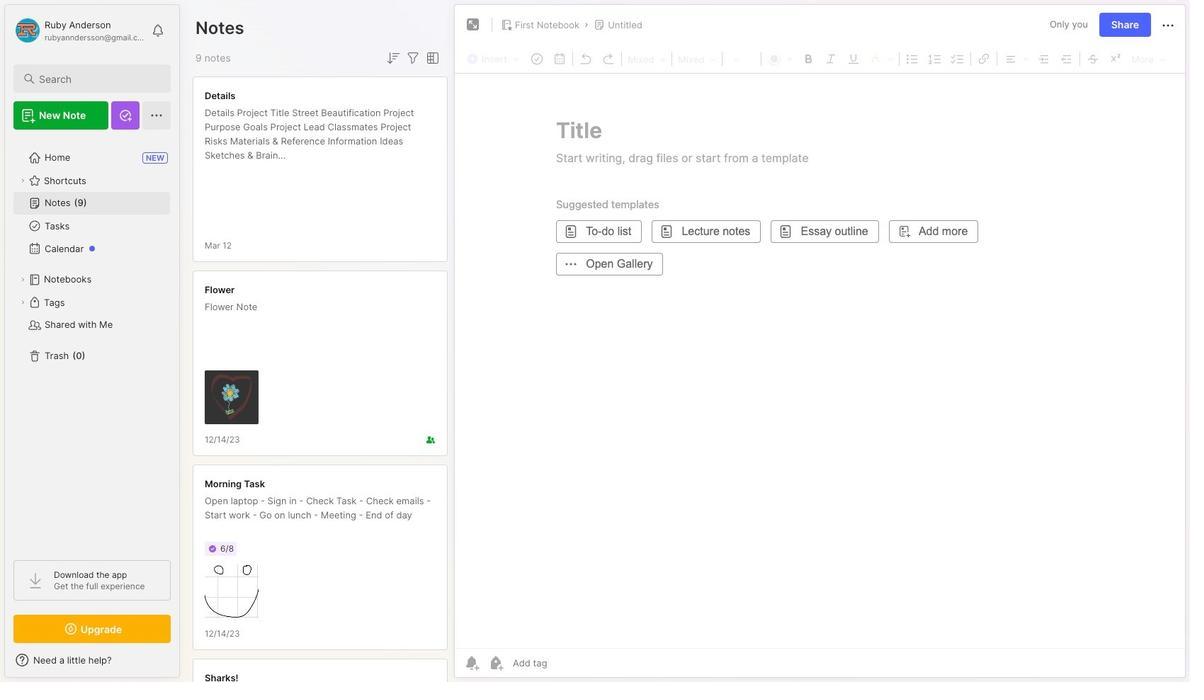 Task type: vqa. For each thing, say whether or not it's contained in the screenshot.
group
no



Task type: describe. For each thing, give the bounding box(es) containing it.
Highlight field
[[865, 49, 898, 67]]

Insert field
[[464, 50, 526, 68]]

expand note image
[[465, 16, 482, 33]]

add filters image
[[405, 50, 422, 67]]

expand notebooks image
[[18, 276, 27, 284]]

2 thumbnail image from the top
[[205, 565, 259, 619]]

More actions field
[[1160, 16, 1177, 34]]

more image
[[1128, 50, 1170, 68]]

highlight image
[[865, 49, 898, 67]]

Add filters field
[[405, 50, 422, 67]]

expand tags image
[[18, 298, 27, 307]]

insert image
[[464, 50, 526, 68]]

add tag image
[[488, 655, 505, 672]]

font size image
[[724, 50, 760, 68]]

Sort options field
[[385, 50, 402, 67]]

heading level image
[[624, 50, 671, 68]]

font family image
[[674, 50, 721, 68]]

Search text field
[[39, 72, 158, 86]]

Font size field
[[724, 50, 760, 68]]

WHAT'S NEW field
[[5, 649, 179, 672]]

Heading level field
[[624, 50, 671, 68]]



Task type: locate. For each thing, give the bounding box(es) containing it.
tree inside main element
[[5, 138, 179, 548]]

tree
[[5, 138, 179, 548]]

Account field
[[13, 16, 145, 45]]

None search field
[[39, 70, 158, 87]]

Note Editor text field
[[455, 73, 1186, 649]]

more actions image
[[1160, 17, 1177, 34]]

0 vertical spatial thumbnail image
[[205, 371, 259, 425]]

add a reminder image
[[464, 655, 481, 672]]

More field
[[1128, 50, 1170, 68]]

Alignment field
[[999, 49, 1033, 67]]

note window element
[[454, 4, 1186, 682]]

click to collapse image
[[179, 656, 190, 673]]

Font color field
[[763, 49, 797, 67]]

1 vertical spatial thumbnail image
[[205, 565, 259, 619]]

font color image
[[763, 49, 797, 67]]

thumbnail image
[[205, 371, 259, 425], [205, 565, 259, 619]]

none search field inside main element
[[39, 70, 158, 87]]

alignment image
[[999, 49, 1033, 67]]

main element
[[0, 0, 184, 683]]

1 thumbnail image from the top
[[205, 371, 259, 425]]

Add tag field
[[512, 657, 619, 670]]

View options field
[[422, 50, 442, 67]]

Font family field
[[674, 50, 721, 68]]



